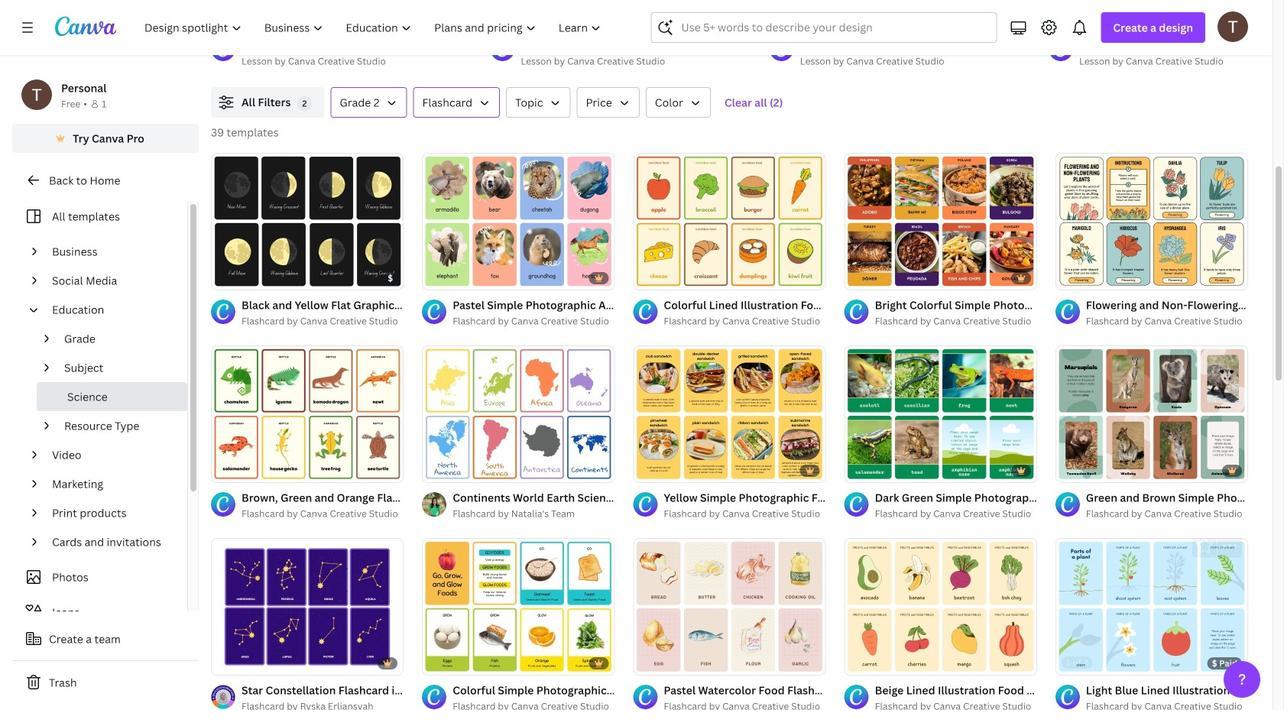 Task type: vqa. For each thing, say whether or not it's contained in the screenshot.
our to the bottom
no



Task type: locate. For each thing, give the bounding box(es) containing it.
beige lined illustration food flashcard image
[[845, 539, 1037, 675]]

introduction to waves image
[[490, 0, 751, 31]]

brown, green and orange flat graphic animal flashcard image
[[211, 346, 404, 482]]

plant and human body systems image
[[1049, 0, 1285, 31]]

green and brown simple photographic animal flashcard image
[[1056, 346, 1249, 482]]

star constellation flashcard in purple yellow accent bold style image
[[211, 539, 404, 675]]

yellow simple photographic food flashcard image
[[633, 346, 826, 482]]

None search field
[[651, 12, 997, 43]]

pastel watercolor  food flashcard image
[[633, 539, 826, 675]]

bright colorful simple photographic food flashcard image
[[845, 153, 1037, 290]]

the solar system image
[[770, 0, 1031, 31]]



Task type: describe. For each thing, give the bounding box(es) containing it.
Search search field
[[682, 13, 987, 42]]

2 filter options selected element
[[297, 96, 312, 111]]

colorful lined illustration food flashcard image
[[633, 153, 826, 290]]

light blue lined illustration science flashcard image
[[1056, 539, 1249, 675]]

continents world earth science flashcards in colorful pastel illustrative style image
[[422, 346, 615, 482]]

life cycles image
[[211, 0, 472, 31]]

dark green simple photographic animal flashcard image
[[845, 346, 1037, 482]]

colorful simple photographic food flashcard image
[[422, 539, 615, 675]]

pastel simple photographic animal flashcard image
[[422, 153, 615, 290]]

black and yellow flat graphic science flashcard image
[[211, 153, 404, 290]]

flowering and non-flowering plants flashcard in blue yellow simple outlined style image
[[1056, 153, 1249, 290]]

terry turtle image
[[1218, 11, 1249, 42]]

top level navigation element
[[135, 12, 614, 43]]



